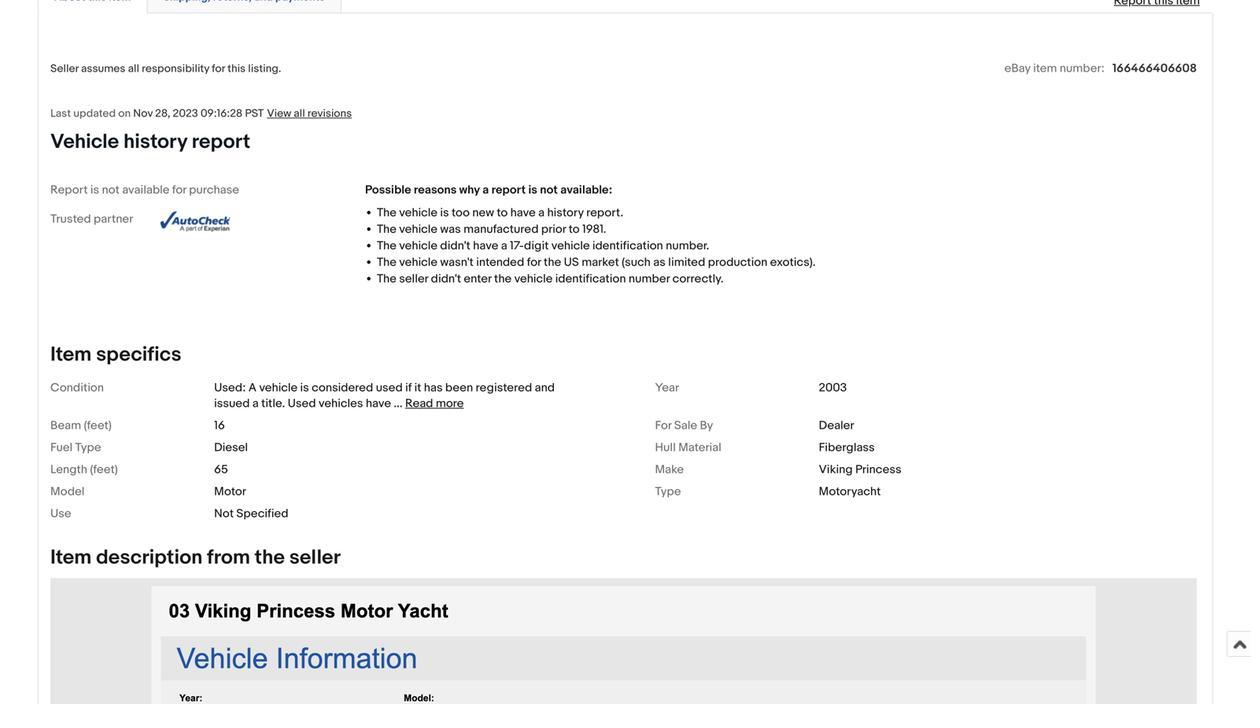Task type: vqa. For each thing, say whether or not it's contained in the screenshot.
number.
yes



Task type: locate. For each thing, give the bounding box(es) containing it.
2 not from the left
[[540, 183, 558, 197]]

0 horizontal spatial seller
[[289, 546, 341, 570]]

powered by autocheck image
[[161, 211, 239, 233]]

1 horizontal spatial the
[[494, 272, 512, 286]]

a
[[483, 183, 489, 197], [539, 206, 545, 220], [501, 239, 508, 253], [253, 397, 259, 411]]

if
[[406, 381, 412, 395]]

the
[[377, 206, 397, 220], [377, 222, 397, 236], [377, 239, 397, 253], [377, 255, 397, 269], [377, 272, 397, 286]]

length
[[50, 463, 87, 477]]

1 vertical spatial seller
[[289, 546, 341, 570]]

item down use
[[50, 546, 92, 570]]

0 horizontal spatial not
[[102, 183, 120, 197]]

beam (feet)
[[50, 419, 112, 433]]

for right available
[[172, 183, 186, 197]]

(feet)
[[84, 419, 112, 433], [90, 463, 118, 477]]

registered
[[476, 381, 532, 395]]

for left this
[[212, 62, 225, 76]]

0 vertical spatial seller
[[399, 272, 429, 286]]

1 horizontal spatial seller
[[399, 272, 429, 286]]

0 vertical spatial (feet)
[[84, 419, 112, 433]]

issued
[[214, 397, 250, 411]]

item description from the seller
[[50, 546, 341, 570]]

1 horizontal spatial history
[[547, 206, 584, 220]]

last updated on nov 28, 2023 09:16:28 pst view all revisions
[[50, 107, 352, 121]]

1 item from the top
[[50, 343, 92, 367]]

report up new
[[492, 183, 526, 197]]

1 horizontal spatial all
[[294, 107, 305, 121]]

have up manufactured
[[511, 206, 536, 220]]

type down make
[[655, 485, 681, 499]]

09:16:28
[[201, 107, 243, 121]]

1 horizontal spatial to
[[569, 222, 580, 236]]

3 the from the top
[[377, 239, 397, 253]]

last
[[50, 107, 71, 121]]

all right the view
[[294, 107, 305, 121]]

not up partner
[[102, 183, 120, 197]]

1 vertical spatial report
[[492, 183, 526, 197]]

0 vertical spatial have
[[511, 206, 536, 220]]

report
[[192, 130, 251, 154], [492, 183, 526, 197]]

2 horizontal spatial have
[[511, 206, 536, 220]]

used
[[376, 381, 403, 395]]

manufactured
[[464, 222, 539, 236]]

2 horizontal spatial for
[[527, 255, 541, 269]]

identification down market
[[556, 272, 626, 286]]

fuel
[[50, 441, 73, 455]]

0 vertical spatial report
[[192, 130, 251, 154]]

seller assumes all responsibility for this listing.
[[50, 62, 281, 76]]

revisions
[[308, 107, 352, 121]]

item
[[50, 343, 92, 367], [50, 546, 92, 570]]

1 horizontal spatial have
[[473, 239, 499, 253]]

1 vertical spatial item
[[50, 546, 92, 570]]

item up condition
[[50, 343, 92, 367]]

didn't down wasn't
[[431, 272, 461, 286]]

to up manufactured
[[497, 206, 508, 220]]

available:
[[561, 183, 613, 197]]

history up prior
[[547, 206, 584, 220]]

identification
[[593, 239, 663, 253], [556, 272, 626, 286]]

history down the 28,
[[124, 130, 187, 154]]

have
[[511, 206, 536, 220], [473, 239, 499, 253], [366, 397, 391, 411]]

0 vertical spatial identification
[[593, 239, 663, 253]]

2 vertical spatial have
[[366, 397, 391, 411]]

tab list
[[38, 0, 1214, 13]]

for for responsibility
[[212, 62, 225, 76]]

listing.
[[248, 62, 281, 76]]

number:
[[1060, 62, 1105, 76]]

1 vertical spatial history
[[547, 206, 584, 220]]

have down used at the left of the page
[[366, 397, 391, 411]]

0 horizontal spatial history
[[124, 130, 187, 154]]

ebay item number: 166466406608
[[1005, 62, 1197, 76]]

type up length (feet)
[[75, 441, 101, 455]]

1 vertical spatial for
[[172, 183, 186, 197]]

a down a
[[253, 397, 259, 411]]

princess
[[856, 463, 902, 477]]

identification up the (such
[[593, 239, 663, 253]]

purchase
[[189, 183, 239, 197]]

17-
[[510, 239, 524, 253]]

the right from on the bottom
[[255, 546, 285, 570]]

28,
[[155, 107, 170, 121]]

and
[[535, 381, 555, 395]]

2 vertical spatial the
[[255, 546, 285, 570]]

type
[[75, 441, 101, 455], [655, 485, 681, 499]]

fiberglass
[[819, 441, 875, 455]]

0 horizontal spatial all
[[128, 62, 139, 76]]

2 item from the top
[[50, 546, 92, 570]]

0 vertical spatial all
[[128, 62, 139, 76]]

seller
[[399, 272, 429, 286], [289, 546, 341, 570]]

the vehicle is too new to have a history report. the vehicle was manufactured prior to 1981. the vehicle didn't have a 17-digit vehicle identification number. the vehicle wasn't intended for the us market (such as limited production exotics). the seller didn't enter the vehicle identification number correctly.
[[377, 206, 816, 286]]

more
[[436, 397, 464, 411]]

vehicle
[[399, 206, 438, 220], [399, 222, 438, 236], [399, 239, 438, 253], [552, 239, 590, 253], [399, 255, 438, 269], [515, 272, 553, 286], [259, 381, 298, 395]]

didn't
[[440, 239, 471, 253], [431, 272, 461, 286]]

year
[[655, 381, 680, 395]]

report down 09:16:28
[[192, 130, 251, 154]]

wasn't
[[440, 255, 474, 269]]

0 vertical spatial for
[[212, 62, 225, 76]]

viking princess
[[819, 463, 902, 477]]

dealer
[[819, 419, 855, 433]]

(feet) up fuel type
[[84, 419, 112, 433]]

65
[[214, 463, 228, 477]]

new
[[473, 206, 494, 220]]

number
[[629, 272, 670, 286]]

to left 1981.
[[569, 222, 580, 236]]

0 horizontal spatial to
[[497, 206, 508, 220]]

number.
[[666, 239, 710, 253]]

the down intended
[[494, 272, 512, 286]]

a up prior
[[539, 206, 545, 220]]

is left too
[[440, 206, 449, 220]]

is right report
[[90, 183, 99, 197]]

1981.
[[583, 222, 607, 236]]

item for item specifics
[[50, 343, 92, 367]]

0 vertical spatial history
[[124, 130, 187, 154]]

use
[[50, 507, 71, 521]]

1 horizontal spatial for
[[212, 62, 225, 76]]

0 horizontal spatial the
[[255, 546, 285, 570]]

1 horizontal spatial not
[[540, 183, 558, 197]]

item specifics
[[50, 343, 181, 367]]

didn't up wasn't
[[440, 239, 471, 253]]

is up used
[[300, 381, 309, 395]]

1 horizontal spatial type
[[655, 485, 681, 499]]

1 vertical spatial (feet)
[[90, 463, 118, 477]]

vehicle inside used: a vehicle is considered used if it has been registered and issued a title. used vehicles have ...
[[259, 381, 298, 395]]

0 horizontal spatial report
[[192, 130, 251, 154]]

0 horizontal spatial for
[[172, 183, 186, 197]]

have up intended
[[473, 239, 499, 253]]

a right why
[[483, 183, 489, 197]]

1 not from the left
[[102, 183, 120, 197]]

1 vertical spatial identification
[[556, 272, 626, 286]]

not left the available:
[[540, 183, 558, 197]]

pst
[[245, 107, 264, 121]]

the left us
[[544, 255, 562, 269]]

for down digit
[[527, 255, 541, 269]]

vehicle history report
[[50, 130, 251, 154]]

intended
[[476, 255, 525, 269]]

the
[[544, 255, 562, 269], [494, 272, 512, 286], [255, 546, 285, 570]]

(feet) for length (feet)
[[90, 463, 118, 477]]

(feet) right the length
[[90, 463, 118, 477]]

2 vertical spatial for
[[527, 255, 541, 269]]

2 horizontal spatial the
[[544, 255, 562, 269]]

0 vertical spatial item
[[50, 343, 92, 367]]

not
[[102, 183, 120, 197], [540, 183, 558, 197]]

0 horizontal spatial have
[[366, 397, 391, 411]]

1 vertical spatial type
[[655, 485, 681, 499]]

all right assumes
[[128, 62, 139, 76]]

2023
[[173, 107, 198, 121]]

0 horizontal spatial type
[[75, 441, 101, 455]]

as
[[654, 255, 666, 269]]



Task type: describe. For each thing, give the bounding box(es) containing it.
history inside the vehicle is too new to have a history report. the vehicle was manufactured prior to 1981. the vehicle didn't have a 17-digit vehicle identification number. the vehicle wasn't intended for the us market (such as limited production exotics). the seller didn't enter the vehicle identification number correctly.
[[547, 206, 584, 220]]

1 vertical spatial to
[[569, 222, 580, 236]]

(such
[[622, 255, 651, 269]]

used: a vehicle is considered used if it has been registered and issued a title. used vehicles have ...
[[214, 381, 555, 411]]

have inside used: a vehicle is considered used if it has been registered and issued a title. used vehicles have ...
[[366, 397, 391, 411]]

1 vertical spatial all
[[294, 107, 305, 121]]

condition
[[50, 381, 104, 395]]

possible
[[365, 183, 411, 197]]

market
[[582, 255, 619, 269]]

for
[[655, 419, 672, 433]]

enter
[[464, 272, 492, 286]]

(feet) for beam (feet)
[[84, 419, 112, 433]]

seller
[[50, 62, 79, 76]]

viking
[[819, 463, 853, 477]]

material
[[679, 441, 722, 455]]

ebay
[[1005, 62, 1031, 76]]

not specified
[[214, 507, 289, 521]]

read
[[405, 397, 433, 411]]

reasons
[[414, 183, 457, 197]]

used:
[[214, 381, 246, 395]]

a left the 17-
[[501, 239, 508, 253]]

on
[[118, 107, 131, 121]]

make
[[655, 463, 684, 477]]

fuel type
[[50, 441, 101, 455]]

been
[[446, 381, 473, 395]]

exotics).
[[771, 255, 816, 269]]

0 vertical spatial to
[[497, 206, 508, 220]]

specified
[[237, 507, 289, 521]]

available
[[122, 183, 170, 197]]

responsibility
[[142, 62, 209, 76]]

is inside used: a vehicle is considered used if it has been registered and issued a title. used vehicles have ...
[[300, 381, 309, 395]]

a
[[249, 381, 257, 395]]

hull
[[655, 441, 676, 455]]

read more button
[[405, 397, 464, 411]]

166466406608
[[1113, 62, 1197, 76]]

5 the from the top
[[377, 272, 397, 286]]

used
[[288, 397, 316, 411]]

0 vertical spatial type
[[75, 441, 101, 455]]

0 vertical spatial the
[[544, 255, 562, 269]]

0 vertical spatial didn't
[[440, 239, 471, 253]]

vehicles
[[319, 397, 363, 411]]

report is not available for purchase
[[50, 183, 239, 197]]

this
[[228, 62, 246, 76]]

description
[[96, 546, 203, 570]]

report.
[[587, 206, 624, 220]]

too
[[452, 206, 470, 220]]

by
[[700, 419, 714, 433]]

it
[[415, 381, 422, 395]]

1 vertical spatial have
[[473, 239, 499, 253]]

seller inside the vehicle is too new to have a history report. the vehicle was manufactured prior to 1981. the vehicle didn't have a 17-digit vehicle identification number. the vehicle wasn't intended for the us market (such as limited production exotics). the seller didn't enter the vehicle identification number correctly.
[[399, 272, 429, 286]]

prior
[[542, 222, 566, 236]]

1 the from the top
[[377, 206, 397, 220]]

us
[[564, 255, 579, 269]]

item
[[1034, 62, 1058, 76]]

model
[[50, 485, 85, 499]]

diesel
[[214, 441, 248, 455]]

motoryacht
[[819, 485, 881, 499]]

sale
[[675, 419, 698, 433]]

for inside the vehicle is too new to have a history report. the vehicle was manufactured prior to 1981. the vehicle didn't have a 17-digit vehicle identification number. the vehicle wasn't intended for the us market (such as limited production exotics). the seller didn't enter the vehicle identification number correctly.
[[527, 255, 541, 269]]

beam
[[50, 419, 81, 433]]

production
[[708, 255, 768, 269]]

item for item description from the seller
[[50, 546, 92, 570]]

length (feet)
[[50, 463, 118, 477]]

was
[[440, 222, 461, 236]]

read more
[[405, 397, 464, 411]]

for sale by
[[655, 419, 714, 433]]

a inside used: a vehicle is considered used if it has been registered and issued a title. used vehicles have ...
[[253, 397, 259, 411]]

assumes
[[81, 62, 126, 76]]

1 vertical spatial didn't
[[431, 272, 461, 286]]

specifics
[[96, 343, 181, 367]]

4 the from the top
[[377, 255, 397, 269]]

is inside the vehicle is too new to have a history report. the vehicle was manufactured prior to 1981. the vehicle didn't have a 17-digit vehicle identification number. the vehicle wasn't intended for the us market (such as limited production exotics). the seller didn't enter the vehicle identification number correctly.
[[440, 206, 449, 220]]

digit
[[524, 239, 549, 253]]

considered
[[312, 381, 373, 395]]

view
[[267, 107, 291, 121]]

correctly.
[[673, 272, 724, 286]]

updated
[[73, 107, 116, 121]]

...
[[394, 397, 403, 411]]

1 vertical spatial the
[[494, 272, 512, 286]]

vehicle
[[50, 130, 119, 154]]

1 horizontal spatial report
[[492, 183, 526, 197]]

trusted partner
[[50, 212, 133, 226]]

trusted
[[50, 212, 91, 226]]

for for available
[[172, 183, 186, 197]]

is up manufactured
[[529, 183, 538, 197]]

partner
[[94, 212, 133, 226]]

why
[[460, 183, 480, 197]]

hull material
[[655, 441, 722, 455]]

2003
[[819, 381, 847, 395]]

title.
[[261, 397, 285, 411]]

2 the from the top
[[377, 222, 397, 236]]

has
[[424, 381, 443, 395]]

from
[[207, 546, 250, 570]]

nov
[[133, 107, 153, 121]]

report
[[50, 183, 88, 197]]

16
[[214, 419, 225, 433]]

view all revisions link
[[264, 106, 352, 121]]

not
[[214, 507, 234, 521]]



